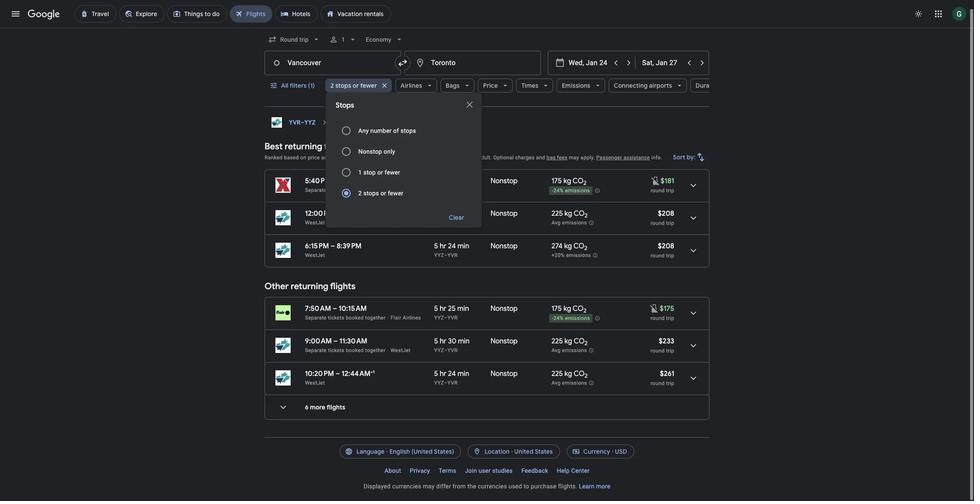 Task type: vqa. For each thing, say whether or not it's contained in the screenshot.
bottom Send
no



Task type: locate. For each thing, give the bounding box(es) containing it.
0 vertical spatial 225 kg co 2
[[552, 209, 588, 220]]

1 horizontal spatial and
[[536, 155, 545, 161]]

returning up 7:50 am text field on the left bottom
[[291, 281, 328, 292]]

separate tickets booked together. this trip includes tickets from multiple airlines. missed connections may be protected by kiwi.com.. element down the 11:30 am at the left bottom
[[305, 348, 386, 354]]

the
[[468, 483, 476, 490]]

(1)
[[308, 82, 315, 90]]

0 horizontal spatial and
[[321, 155, 330, 161]]

2 vertical spatial together
[[365, 348, 386, 354]]

separate tickets booked together down the '8:13 pm' in the top left of the page
[[305, 187, 386, 193]]

– down 5 hr 21 min – yvr
[[444, 252, 448, 259]]

may left differ
[[423, 483, 435, 490]]

stops down vancouver
[[401, 127, 416, 134]]

prices include required taxes + fees for 1 adult. optional charges and bag fees may apply. passenger assistance
[[377, 155, 650, 161]]

1 vertical spatial to
[[524, 483, 529, 490]]

1 vertical spatial round trip
[[651, 315, 674, 322]]

5 inside 5 hr 25 min yyz – yvr
[[434, 305, 438, 313]]

1 vertical spatial booked
[[346, 315, 364, 321]]

round inside '$233 round trip'
[[651, 348, 665, 354]]

by:
[[687, 153, 696, 161]]

nonstop for 9:00 am
[[491, 337, 518, 346]]

round down 261 us dollars text box
[[651, 381, 665, 387]]

kg for 12:44 am
[[565, 370, 572, 378]]

175 kg co 2 for 225
[[552, 305, 587, 315]]

yyz down total duration 5 hr 30 min. element
[[434, 348, 444, 354]]

1 together from the top
[[365, 187, 386, 193]]

2 round trip from the top
[[651, 315, 674, 322]]

0 horizontal spatial stops
[[335, 82, 351, 90]]

0 vertical spatial returning
[[285, 141, 322, 152]]

and right price
[[321, 155, 330, 161]]

5 hr 25 min yyz – yvr
[[434, 305, 469, 321]]

2 tickets from the top
[[328, 315, 344, 321]]

0 vertical spatial or
[[353, 82, 359, 90]]

displayed
[[364, 483, 391, 490]]

 image
[[387, 187, 389, 193], [387, 348, 389, 354]]

 image for 9:00 am
[[387, 348, 389, 354]]

– right the departure time: 6:15 pm. text box
[[331, 242, 335, 251]]

1 vertical spatial avg
[[552, 348, 561, 354]]

1 and from the left
[[321, 155, 330, 161]]

2 5 hr 24 min yyz – yvr from the top
[[434, 370, 469, 386]]

yyz down 5 hr 21 min – yvr
[[434, 252, 444, 259]]

yyz inside 5 hr 30 min yyz – yvr
[[434, 348, 444, 354]]

1 vertical spatial 24%
[[554, 316, 564, 322]]

2 hr from the top
[[440, 242, 446, 251]]

3 nonstop flight. element from the top
[[491, 242, 518, 252]]

trip for $233 text box
[[666, 348, 674, 354]]

co for 11:30 am
[[574, 337, 585, 346]]

1 avg from the top
[[552, 220, 561, 226]]

duration button
[[690, 75, 736, 96]]

yvr down 5 hr 30 min yyz – yvr
[[448, 380, 458, 386]]

$233 round trip
[[651, 337, 674, 354]]

1 vertical spatial $208 round trip
[[651, 242, 674, 259]]

1 vertical spatial or
[[377, 169, 383, 176]]

yyz up best returning flights
[[304, 119, 316, 126]]

to inside main content
[[377, 119, 383, 126]]

flight details. leaves toronto pearson international airport at 6:15 pm on saturday, january 27 and arrives at vancouver international airport at 8:39 pm on saturday, january 27. image
[[683, 240, 704, 261]]

5 hr 24 min yyz – yvr
[[434, 242, 469, 259], [434, 370, 469, 386]]

1 vertical spatial 175 kg co 2
[[552, 305, 587, 315]]

hr for 10:15 am
[[440, 305, 446, 313]]

1 vertical spatial total duration 5 hr 24 min. element
[[434, 370, 491, 380]]

yvr down 21 at the top left of page
[[448, 220, 458, 226]]

kg for 10:15 am
[[563, 305, 571, 313]]

purchase
[[531, 483, 556, 490]]

nonstop flight. element
[[491, 177, 518, 187], [491, 209, 518, 219], [491, 242, 518, 252], [491, 305, 518, 315], [491, 337, 518, 347], [491, 370, 518, 380]]

1 $208 round trip from the top
[[651, 209, 674, 226]]

2 stops or fewer up the stops
[[331, 82, 377, 90]]

$208 round trip left flight details. leaves toronto pearson international airport at 12:00 pm on saturday, january 27 and arrives at vancouver international airport at 2:21 pm on saturday, january 27. icon
[[651, 209, 674, 226]]

1 round trip from the top
[[651, 188, 674, 194]]

3 trip from the top
[[666, 253, 674, 259]]

stops
[[335, 82, 351, 90], [401, 127, 416, 134], [363, 190, 379, 197]]

6 nonstop flight. element from the top
[[491, 370, 518, 380]]

any number of stops
[[358, 127, 416, 134]]

0 vertical spatial 175 kg co 2
[[552, 177, 587, 187]]

bag
[[547, 155, 556, 161]]

trip down 261 us dollars text box
[[666, 381, 674, 387]]

1 horizontal spatial fees
[[557, 155, 568, 161]]

flights up convenience
[[324, 141, 349, 152]]

separate down 5:40 pm
[[305, 187, 327, 193]]

5 left 21 at the top left of page
[[434, 209, 438, 218]]

4 nonstop flight. element from the top
[[491, 305, 518, 315]]

0 vertical spatial separate tickets booked together. this trip includes tickets from multiple airlines. missed connections may be protected by kiwi.com.. element
[[305, 187, 386, 193]]

stops down stop on the left of the page
[[363, 190, 379, 197]]

1 stop or fewer
[[358, 169, 400, 176]]

sort by: button
[[670, 147, 710, 168]]

separate for 9:00 am
[[305, 348, 327, 354]]

2 175 from the top
[[552, 305, 562, 313]]

1 separate tickets booked together from the top
[[305, 187, 386, 193]]

hr left 30
[[440, 337, 446, 346]]

kg for 8:39 pm
[[564, 242, 572, 251]]

0 vertical spatial 175
[[552, 177, 562, 186]]

0 vertical spatial more
[[310, 404, 325, 411]]

trip down $175 text box
[[666, 315, 674, 322]]

fees
[[453, 155, 464, 161], [557, 155, 568, 161]]

208 US dollars text field
[[658, 209, 674, 218], [658, 242, 674, 251]]

0 vertical spatial stops
[[335, 82, 351, 90]]

2 stops or fewer
[[331, 82, 377, 90], [358, 190, 403, 197]]

may left apply.
[[569, 155, 579, 161]]

2 total duration 5 hr 24 min. element from the top
[[434, 370, 491, 380]]

225 kg co 2 for 225
[[552, 337, 588, 347]]

to right used
[[524, 483, 529, 490]]

0 vertical spatial to
[[377, 119, 383, 126]]

yyz for 10:15 am
[[434, 315, 444, 321]]

hr down 5 hr 30 min yyz – yvr
[[440, 370, 446, 378]]

 image
[[387, 315, 389, 321]]

– down the total duration 5 hr 25 min. element
[[444, 315, 448, 321]]

$208 left flight details. leaves toronto pearson international airport at 12:00 pm on saturday, january 27 and arrives at vancouver international airport at 2:21 pm on saturday, january 27. icon
[[658, 209, 674, 218]]

5 inside 5 hr 30 min yyz – yvr
[[434, 337, 438, 346]]

total duration 5 hr 24 min. element
[[434, 242, 491, 252], [434, 370, 491, 380]]

0 vertical spatial -24% emissions
[[552, 188, 590, 194]]

1 vertical spatial 225
[[552, 337, 563, 346]]

airlines inside popup button
[[400, 82, 422, 90]]

states
[[535, 448, 553, 456]]

1 -24% emissions from the top
[[552, 188, 590, 194]]

1 vertical spatial 5 hr 24 min yyz – yvr
[[434, 370, 469, 386]]

2 vertical spatial stops
[[363, 190, 379, 197]]

2 for flight details. leaves toronto pearson international airport at 9:00 am on saturday, january 27 and arrives at vancouver international airport at 11:30 am on saturday, january 27. icon
[[585, 340, 588, 347]]

5 round from the top
[[651, 348, 665, 354]]

separate down "9:00 am"
[[305, 348, 327, 354]]

1 horizontal spatial +
[[449, 155, 452, 161]]

2 24 from the top
[[448, 370, 456, 378]]

hr inside 5 hr 30 min yyz – yvr
[[440, 337, 446, 346]]

Departure time: 9:00 AM. text field
[[305, 337, 332, 346]]

hr inside 5 hr 21 min – yvr
[[440, 209, 446, 218]]

1 vertical spatial separate tickets booked together. this trip includes tickets from multiple airlines. missed connections may be protected by kiwi.com.. element
[[305, 315, 386, 321]]

min for 10:15 am
[[457, 305, 469, 313]]

2 avg emissions from the top
[[552, 348, 587, 354]]

2 together from the top
[[365, 315, 386, 321]]

-24% emissions for 225
[[552, 316, 590, 322]]

0 vertical spatial avg emissions
[[552, 220, 587, 226]]

main content containing best returning flights
[[265, 114, 710, 427]]

0 vertical spatial 2 stops or fewer
[[331, 82, 377, 90]]

1 225 kg co 2 from the top
[[552, 209, 588, 220]]

round for 261 us dollars text box
[[651, 381, 665, 387]]

min inside 5 hr 30 min yyz – yvr
[[458, 337, 470, 346]]

only
[[384, 148, 395, 155]]

yyz for 8:39 pm
[[434, 252, 444, 259]]

based
[[284, 155, 299, 161]]

bags button
[[440, 75, 474, 96]]

more right 6
[[310, 404, 325, 411]]

0 vertical spatial may
[[569, 155, 579, 161]]

$208 left flight details. leaves toronto pearson international airport at 6:15 pm on saturday, january 27 and arrives at vancouver international airport at 8:39 pm on saturday, january 27. icon
[[658, 242, 674, 251]]

avg emissions
[[552, 220, 587, 226], [552, 348, 587, 354], [552, 380, 587, 386]]

0 vertical spatial total duration 5 hr 24 min. element
[[434, 242, 491, 252]]

6 trip from the top
[[666, 381, 674, 387]]

2 208 us dollars text field from the top
[[658, 242, 674, 251]]

1 round from the top
[[651, 188, 665, 194]]

avg emissions for 225
[[552, 348, 587, 354]]

$175
[[660, 305, 674, 313]]

175 US dollars text field
[[660, 305, 674, 313]]

2 for flight details. leaves toronto pearson international airport at 6:15 pm on saturday, january 27 and arrives at vancouver international airport at 8:39 pm on saturday, january 27. icon
[[584, 245, 587, 252]]

2 stops or fewer inside stops option group
[[358, 190, 403, 197]]

yvr inside 5 hr 25 min yyz – yvr
[[448, 315, 458, 321]]

1 vertical spatial 2 stops or fewer
[[358, 190, 403, 197]]

2 nonstop flight. element from the top
[[491, 209, 518, 219]]

0 vertical spatial 24%
[[554, 188, 564, 194]]

181 US dollars text field
[[661, 177, 674, 186]]

hr left the 25
[[440, 305, 446, 313]]

– inside 5 hr 25 min yyz – yvr
[[444, 315, 448, 321]]

3 separate from the top
[[305, 348, 327, 354]]

1 $208 from the top
[[658, 209, 674, 218]]

min inside 5 hr 25 min yyz – yvr
[[457, 305, 469, 313]]

round down $233
[[651, 348, 665, 354]]

1 vertical spatial 225 kg co 2
[[552, 337, 588, 347]]

1 booked from the top
[[346, 187, 364, 193]]

1 vertical spatial 24
[[448, 370, 456, 378]]

0 vertical spatial together
[[365, 187, 386, 193]]

trip left flight details. leaves toronto pearson international airport at 12:00 pm on saturday, january 27 and arrives at vancouver international airport at 2:21 pm on saturday, january 27. icon
[[666, 220, 674, 226]]

Departure time: 10:20 PM. text field
[[305, 370, 334, 378]]

round trip down $181
[[651, 188, 674, 194]]

1 vertical spatial may
[[423, 483, 435, 490]]

separate down 7:50 am text field on the left bottom
[[305, 315, 327, 321]]

join user studies
[[465, 468, 513, 474]]

1 208 us dollars text field from the top
[[658, 209, 674, 218]]

2 separate from the top
[[305, 315, 327, 321]]

separate tickets booked together. this trip includes tickets from multiple airlines. missed connections may be protected by kiwi.com.. element
[[305, 187, 386, 193], [305, 315, 386, 321], [305, 348, 386, 354]]

5 left 30
[[434, 337, 438, 346]]

flight details. leaves toronto pearson international airport at 7:50 am on saturday, january 27 and arrives at vancouver international airport at 10:15 am on saturday, january 27. image
[[683, 303, 704, 324]]

round
[[651, 188, 665, 194], [651, 220, 665, 226], [651, 253, 665, 259], [651, 315, 665, 322], [651, 348, 665, 354], [651, 381, 665, 387]]

2 stops or fewer inside popup button
[[331, 82, 377, 90]]

hr down 5 hr 21 min – yvr
[[440, 242, 446, 251]]

airlines inside main content
[[403, 315, 421, 321]]

trip left flight details. leaves toronto pearson international airport at 6:15 pm on saturday, january 27 and arrives at vancouver international airport at 8:39 pm on saturday, january 27. icon
[[666, 253, 674, 259]]

price button
[[478, 75, 513, 96]]

min right 30
[[458, 337, 470, 346]]

2 $208 from the top
[[658, 242, 674, 251]]

3 hr from the top
[[440, 305, 446, 313]]

trip inside '$233 round trip'
[[666, 348, 674, 354]]

round left flight details. leaves toronto pearson international airport at 12:00 pm on saturday, january 27 and arrives at vancouver international airport at 2:21 pm on saturday, january 27. icon
[[651, 220, 665, 226]]

separate tickets booked together down arrival time: 10:15 am. text field
[[305, 315, 386, 321]]

2 -24% emissions from the top
[[552, 316, 590, 322]]

booked down the '8:13 pm' in the top left of the page
[[346, 187, 364, 193]]

1 175 from the top
[[552, 177, 562, 186]]

learn
[[579, 483, 595, 490]]

3 round from the top
[[651, 253, 665, 259]]

2 inside 274 kg co 2
[[584, 245, 587, 252]]

6 round from the top
[[651, 381, 665, 387]]

yyz down 5 hr 30 min yyz – yvr
[[434, 380, 444, 386]]

fees left for
[[453, 155, 464, 161]]

2 175 kg co 2 from the top
[[552, 305, 587, 315]]

language
[[356, 448, 385, 456]]

differ
[[436, 483, 451, 490]]

round for the $208 'text box' corresponding to 274
[[651, 253, 665, 259]]

avg
[[552, 220, 561, 226], [552, 348, 561, 354], [552, 380, 561, 386]]

westjet down 12:00 pm
[[305, 220, 325, 226]]

hr inside 5 hr 25 min yyz – yvr
[[440, 305, 446, 313]]

leaves toronto pearson international airport at 7:50 am on saturday, january 27 and arrives at vancouver international airport at 10:15 am on saturday, january 27. element
[[305, 305, 367, 313]]

2 round from the top
[[651, 220, 665, 226]]

2 vertical spatial booked
[[346, 348, 364, 354]]

$208 round trip left flight details. leaves toronto pearson international airport at 6:15 pm on saturday, january 27 and arrives at vancouver international airport at 8:39 pm on saturday, january 27. icon
[[651, 242, 674, 259]]

booked for 9:00 am
[[346, 348, 364, 354]]

help center link
[[553, 464, 594, 478]]

privacy link
[[405, 464, 434, 478]]

0 vertical spatial separate tickets booked together
[[305, 187, 386, 193]]

westjet down the 6:15 pm
[[305, 252, 325, 259]]

trip down $181
[[666, 188, 674, 194]]

studies
[[492, 468, 513, 474]]

stops
[[336, 101, 354, 110]]

0 vertical spatial 24
[[448, 242, 456, 251]]

2 trip from the top
[[666, 220, 674, 226]]

0 horizontal spatial fees
[[453, 155, 464, 161]]

2 5 from the top
[[434, 242, 438, 251]]

1 vertical spatial -24% emissions
[[552, 316, 590, 322]]

0 vertical spatial tickets
[[328, 187, 344, 193]]

2 vertical spatial separate
[[305, 348, 327, 354]]

kg inside 274 kg co 2
[[564, 242, 572, 251]]

2 vertical spatial separate tickets booked together
[[305, 348, 386, 354]]

emissions
[[562, 82, 590, 90]]

hr left 21 at the top left of page
[[440, 209, 446, 218]]

avg for 225
[[552, 348, 561, 354]]

2 vertical spatial avg
[[552, 380, 561, 386]]

min
[[456, 209, 468, 218], [458, 242, 469, 251], [457, 305, 469, 313], [458, 337, 470, 346], [458, 370, 469, 378]]

1 vertical spatial airlines
[[403, 315, 421, 321]]

5 hr 24 min yyz – yvr down 5 hr 30 min yyz – yvr
[[434, 370, 469, 386]]

yvr for 8:39 pm
[[448, 252, 458, 259]]

24 down 5 hr 21 min – yvr
[[448, 242, 456, 251]]

208 us dollars text field left flight details. leaves toronto pearson international airport at 6:15 pm on saturday, january 27 and arrives at vancouver international airport at 8:39 pm on saturday, january 27. icon
[[658, 242, 674, 251]]

price
[[308, 155, 320, 161]]

swap origin and destination. image
[[398, 58, 408, 68]]

8:39 pm
[[337, 242, 362, 251]]

0 horizontal spatial to
[[377, 119, 383, 126]]

5 hr from the top
[[440, 370, 446, 378]]

None text field
[[265, 51, 401, 75]]

0 vertical spatial separate
[[305, 187, 327, 193]]

main content
[[265, 114, 710, 427]]

returning for other
[[291, 281, 328, 292]]

2 separate tickets booked together. this trip includes tickets from multiple airlines. missed connections may be protected by kiwi.com.. element from the top
[[305, 315, 386, 321]]

2 for flight details. leaves toronto pearson international airport at 12:00 pm on saturday, january 27 and arrives at vancouver international airport at 2:21 pm on saturday, january 27. icon
[[585, 212, 588, 220]]

yvr inside 5 hr 30 min yyz – yvr
[[448, 348, 458, 354]]

tickets for 7:50 am
[[328, 315, 344, 321]]

1 175 kg co 2 from the top
[[552, 177, 587, 187]]

co inside 274 kg co 2
[[573, 242, 584, 251]]

0 vertical spatial 225
[[552, 209, 563, 218]]

208 us dollars text field for 225
[[658, 209, 674, 218]]

min right 21 at the top left of page
[[456, 209, 468, 218]]

1 vertical spatial stops
[[401, 127, 416, 134]]

225 kg co 2 for 274
[[552, 209, 588, 220]]

optional
[[493, 155, 514, 161]]

2 $208 round trip from the top
[[651, 242, 674, 259]]

round left flight details. leaves toronto pearson international airport at 6:15 pm on saturday, january 27 and arrives at vancouver international airport at 8:39 pm on saturday, january 27. icon
[[651, 253, 665, 259]]

0 vertical spatial avg
[[552, 220, 561, 226]]

3 5 from the top
[[434, 305, 438, 313]]

booked
[[346, 187, 364, 193], [346, 315, 364, 321], [346, 348, 364, 354]]

flights up the leaves toronto pearson international airport at 7:50 am on saturday, january 27 and arrives at vancouver international airport at 10:15 am on saturday, january 27. element on the left
[[330, 281, 356, 292]]

separate tickets booked together. this trip includes tickets from multiple airlines. missed connections may be protected by kiwi.com.. element down arrival time: 10:15 am. text field
[[305, 315, 386, 321]]

2 vertical spatial 225
[[552, 370, 563, 378]]

12:00 pm
[[305, 209, 334, 218]]

3 separate tickets booked together. this trip includes tickets from multiple airlines. missed connections may be protected by kiwi.com.. element from the top
[[305, 348, 386, 354]]

2 24% from the top
[[554, 316, 564, 322]]

1 vertical spatial 208 us dollars text field
[[658, 242, 674, 251]]

connecting
[[614, 82, 648, 90]]

trip
[[666, 188, 674, 194], [666, 220, 674, 226], [666, 253, 674, 259], [666, 315, 674, 322], [666, 348, 674, 354], [666, 381, 674, 387]]

Departure time: 5:40 PM. text field
[[305, 177, 331, 186]]

225
[[552, 209, 563, 218], [552, 337, 563, 346], [552, 370, 563, 378]]

2 for flight details. leaves toronto pearson international airport at 7:50 am on saturday, january 27 and arrives at vancouver international airport at 10:15 am on saturday, january 27. image
[[584, 307, 587, 315]]

1 total duration 5 hr 24 min. element from the top
[[434, 242, 491, 252]]

2 inside popup button
[[331, 82, 334, 90]]

1 vertical spatial separate
[[305, 315, 327, 321]]

main menu image
[[10, 9, 21, 19]]

1 5 hr 24 min yyz – yvr from the top
[[434, 242, 469, 259]]

total duration 5 hr 25 min. element
[[434, 305, 491, 315]]

0 vertical spatial fewer
[[360, 82, 377, 90]]

flights for 6 more flights
[[327, 404, 345, 411]]

min down 5 hr 30 min yyz – yvr
[[458, 370, 469, 378]]

united states
[[514, 448, 553, 456]]

fewer
[[360, 82, 377, 90], [385, 169, 400, 176], [388, 190, 403, 197]]

$261
[[660, 370, 674, 378]]

5 down 5 hr 30 min yyz – yvr
[[434, 370, 438, 378]]

yvr
[[289, 119, 301, 126], [448, 220, 458, 226], [448, 252, 458, 259], [448, 315, 458, 321], [448, 348, 458, 354], [448, 380, 458, 386]]

10:15 am
[[339, 305, 367, 313]]

currency
[[583, 448, 610, 456]]

2 stops or fewer down 1 stop or fewer
[[358, 190, 403, 197]]

1
[[342, 36, 345, 43], [474, 155, 477, 161], [358, 169, 362, 176], [373, 369, 375, 375]]

– down total duration 5 hr 30 min. element
[[444, 348, 448, 354]]

flights right 6
[[327, 404, 345, 411]]

round trip down $175 text box
[[651, 315, 674, 322]]

airlines right "flair"
[[403, 315, 421, 321]]

trip for the $208 'text box' corresponding to 225
[[666, 220, 674, 226]]

5 hr 24 min yyz – yvr down 5 hr 21 min – yvr
[[434, 242, 469, 259]]

2
[[331, 82, 334, 90], [584, 180, 587, 187], [358, 190, 362, 197], [585, 212, 588, 220], [584, 245, 587, 252], [584, 307, 587, 315], [585, 340, 588, 347], [585, 372, 588, 380]]

ranked based on price and convenience
[[265, 155, 362, 161]]

trip inside the $261 round trip
[[666, 381, 674, 387]]

Arrival time: 11:30 AM. text field
[[339, 337, 367, 346]]

0 vertical spatial booked
[[346, 187, 364, 193]]

kg
[[563, 177, 571, 186], [565, 209, 572, 218], [564, 242, 572, 251], [563, 305, 571, 313], [565, 337, 572, 346], [565, 370, 572, 378]]

1  image from the top
[[387, 187, 389, 193]]

2 vertical spatial fewer
[[388, 190, 403, 197]]

1 24 from the top
[[448, 242, 456, 251]]

208 us dollars text field left flight details. leaves toronto pearson international airport at 12:00 pm on saturday, january 27 and arrives at vancouver international airport at 2:21 pm on saturday, january 27. icon
[[658, 209, 674, 218]]

1 vertical spatial $208
[[658, 242, 674, 251]]

1 avg emissions from the top
[[552, 220, 587, 226]]

0 vertical spatial $208 round trip
[[651, 209, 674, 226]]

booked down the 11:30 am at the left bottom
[[346, 348, 364, 354]]

1 separate tickets booked together. this trip includes tickets from multiple airlines. missed connections may be protected by kiwi.com.. element from the top
[[305, 187, 386, 193]]

$208 for 274
[[658, 242, 674, 251]]

None field
[[265, 32, 324, 47], [363, 32, 407, 47], [265, 32, 324, 47], [363, 32, 407, 47]]

2 separate tickets booked together from the top
[[305, 315, 386, 321]]

flights
[[324, 141, 349, 152], [330, 281, 356, 292], [327, 404, 345, 411]]

2 225 kg co 2 from the top
[[552, 337, 588, 347]]

clear
[[449, 214, 464, 222]]

– left the clear at the top left
[[444, 220, 448, 226]]

None text field
[[405, 51, 541, 75]]

other returning flights
[[265, 281, 356, 292]]

3 separate tickets booked together from the top
[[305, 348, 386, 354]]

2 225 from the top
[[552, 337, 563, 346]]

1 vertical spatial 175
[[552, 305, 562, 313]]

round for $233 text box
[[651, 348, 665, 354]]

1 horizontal spatial currencies
[[478, 483, 507, 490]]

to up number
[[377, 119, 383, 126]]

emissions for the $208 'text box' corresponding to 274
[[566, 253, 591, 259]]

co
[[573, 177, 584, 186], [574, 209, 585, 218], [573, 242, 584, 251], [573, 305, 584, 313], [574, 337, 585, 346], [574, 370, 585, 378]]

1 nonstop flight. element from the top
[[491, 177, 518, 187]]

air
[[403, 187, 410, 193]]

$208 for 225
[[658, 209, 674, 218]]

$208 round trip
[[651, 209, 674, 226], [651, 242, 674, 259]]

2 avg from the top
[[552, 348, 561, 354]]

175 for 274
[[552, 177, 562, 186]]

1 separate from the top
[[305, 187, 327, 193]]

yyz for 12:44 am
[[434, 380, 444, 386]]

1 inside stops option group
[[358, 169, 362, 176]]

min down the clear at the top left
[[458, 242, 469, 251]]

5 down 5 hr 21 min – yvr
[[434, 242, 438, 251]]

or inside popup button
[[353, 82, 359, 90]]

1 5 from the top
[[434, 209, 438, 218]]

round inside the $261 round trip
[[651, 381, 665, 387]]

– up best returning flights
[[301, 119, 304, 126]]

2 vertical spatial 225 kg co 2
[[552, 370, 588, 380]]

4 hr from the top
[[440, 337, 446, 346]]

convenience
[[332, 155, 362, 161]]

1 24% from the top
[[554, 188, 564, 194]]

or right stop on the left of the page
[[377, 169, 383, 176]]

avg for 274
[[552, 220, 561, 226]]

1 vertical spatial fewer
[[385, 169, 400, 176]]

1 vertical spatial together
[[365, 315, 386, 321]]

min right the 25
[[457, 305, 469, 313]]

0 vertical spatial flights
[[324, 141, 349, 152]]

round down this price for this flight doesn't include overhead bin access. if you need a carry-on bag, use the bags filter to update prices. icon
[[651, 315, 665, 322]]

separate for 5:40 pm
[[305, 187, 327, 193]]

4 5 from the top
[[434, 337, 438, 346]]

together left "flair"
[[365, 315, 386, 321]]

1 vertical spatial avg emissions
[[552, 348, 587, 354]]

+ inside 10:20 pm – 12:44 am + 1
[[371, 369, 373, 375]]

1 horizontal spatial to
[[524, 483, 529, 490]]

225 for 225
[[552, 337, 563, 346]]

5
[[434, 209, 438, 218], [434, 242, 438, 251], [434, 305, 438, 313], [434, 337, 438, 346], [434, 370, 438, 378]]

trip down $233
[[666, 348, 674, 354]]

None search field
[[265, 29, 736, 228]]

separate tickets booked together
[[305, 187, 386, 193], [305, 315, 386, 321], [305, 348, 386, 354]]

returning up on at the top left of page
[[285, 141, 322, 152]]

Arrival time: 8:39 PM. text field
[[337, 242, 362, 251]]

all filters (1) button
[[265, 75, 322, 96]]

stops up the stops
[[335, 82, 351, 90]]

center
[[571, 468, 590, 474]]

or up the stops
[[353, 82, 359, 90]]

total duration 5 hr 30 min. element
[[434, 337, 491, 347]]

3 225 from the top
[[552, 370, 563, 378]]

1 vertical spatial  image
[[387, 348, 389, 354]]

yyz inside 5 hr 25 min yyz – yvr
[[434, 315, 444, 321]]

9:00 am
[[305, 337, 332, 346]]

airlines down swap origin and destination. icon
[[400, 82, 422, 90]]

tickets down leaves toronto pearson international airport at 5:40 pm on saturday, january 27 and arrives at vancouver international airport at 8:13 pm on saturday, january 27. "element"
[[328, 187, 344, 193]]

yvr for 12:44 am
[[448, 380, 458, 386]]

co for 12:44 am
[[574, 370, 585, 378]]

tickets for 9:00 am
[[328, 348, 344, 354]]

currencies down join user studies
[[478, 483, 507, 490]]

1 225 from the top
[[552, 209, 563, 218]]

together for 12:44 am
[[365, 315, 386, 321]]

0 horizontal spatial +
[[371, 369, 373, 375]]

round down this price for this flight doesn't include overhead bin access. if you need a carry-on bag, use the bags filter to update prices. image
[[651, 188, 665, 194]]

flight details. leaves toronto pearson international airport at 5:40 pm on saturday, january 27 and arrives at vancouver international airport at 8:13 pm on saturday, january 27. image
[[683, 175, 704, 196]]

stops inside popup button
[[335, 82, 351, 90]]

total duration 5 hr 24 min. element down 5 hr 30 min yyz – yvr
[[434, 370, 491, 380]]

0 vertical spatial airlines
[[400, 82, 422, 90]]

5 trip from the top
[[666, 348, 674, 354]]

3 together from the top
[[365, 348, 386, 354]]

0 vertical spatial 208 us dollars text field
[[658, 209, 674, 218]]

0 vertical spatial -
[[552, 188, 554, 194]]

lynx air
[[391, 187, 410, 193]]

3 tickets from the top
[[328, 348, 344, 354]]

24 down 5 hr 30 min yyz – yvr
[[448, 370, 456, 378]]

0 horizontal spatial currencies
[[392, 483, 421, 490]]

1 vertical spatial more
[[596, 483, 611, 490]]

fewer down prices on the top of the page
[[385, 169, 400, 176]]

2 vertical spatial flights
[[327, 404, 345, 411]]

2 vertical spatial tickets
[[328, 348, 344, 354]]

together for 8:39 pm
[[365, 187, 386, 193]]

separate
[[305, 187, 327, 193], [305, 315, 327, 321], [305, 348, 327, 354]]

5 5 from the top
[[434, 370, 438, 378]]

2 vertical spatial separate tickets booked together. this trip includes tickets from multiple airlines. missed connections may be protected by kiwi.com.. element
[[305, 348, 386, 354]]

1 vertical spatial separate tickets booked together
[[305, 315, 386, 321]]

2  image from the top
[[387, 348, 389, 354]]

other
[[265, 281, 289, 292]]

nonstop
[[358, 148, 382, 155], [491, 177, 518, 186], [491, 209, 518, 218], [491, 242, 518, 251], [491, 305, 518, 313], [491, 337, 518, 346], [491, 370, 518, 378]]

0 vertical spatial  image
[[387, 187, 389, 193]]

5 nonstop flight. element from the top
[[491, 337, 518, 347]]

or
[[353, 82, 359, 90], [377, 169, 383, 176], [381, 190, 386, 197]]

1 trip from the top
[[666, 188, 674, 194]]

1 - from the top
[[552, 188, 554, 194]]

2 vertical spatial avg emissions
[[552, 380, 587, 386]]

1 tickets from the top
[[328, 187, 344, 193]]

close dialog image
[[464, 99, 475, 110]]

3 booked from the top
[[346, 348, 364, 354]]

0 vertical spatial round trip
[[651, 188, 674, 194]]

co for 10:15 am
[[573, 305, 584, 313]]

fewer inside popup button
[[360, 82, 377, 90]]

booked for 5:40 pm
[[346, 187, 364, 193]]

more right learn
[[596, 483, 611, 490]]

nonstop inside stops option group
[[358, 148, 382, 155]]

currencies down privacy
[[392, 483, 421, 490]]

5 hr 24 min yyz – yvr for 21
[[434, 242, 469, 259]]

1 hr from the top
[[440, 209, 446, 218]]

175 kg co 2 for 274
[[552, 177, 587, 187]]

1 horizontal spatial stops
[[363, 190, 379, 197]]

1 vertical spatial -
[[552, 316, 554, 322]]

5 for 11:30 am
[[434, 337, 438, 346]]

airlines button
[[395, 75, 437, 96]]

2 and from the left
[[536, 155, 545, 161]]

2 - from the top
[[552, 316, 554, 322]]

westjet down the departure time: 10:20 pm. text box
[[305, 380, 325, 386]]

0 vertical spatial $208
[[658, 209, 674, 218]]

total duration 5 hr 24 min. element down the clear at the top left
[[434, 242, 491, 252]]

none search field containing stops
[[265, 29, 736, 228]]

1 vertical spatial tickets
[[328, 315, 344, 321]]

0 vertical spatial 5 hr 24 min yyz – yvr
[[434, 242, 469, 259]]

– left 12:44 am
[[336, 370, 340, 378]]

5 for 8:39 pm
[[434, 242, 438, 251]]

tickets down leaves toronto pearson international airport at 9:00 am on saturday, january 27 and arrives at vancouver international airport at 11:30 am on saturday, january 27. element
[[328, 348, 344, 354]]

2 vertical spatial or
[[381, 190, 386, 197]]

1 vertical spatial flights
[[330, 281, 356, 292]]

booked for 7:50 am
[[346, 315, 364, 321]]

2 booked from the top
[[346, 315, 364, 321]]

separate tickets booked together down the 11:30 am at the left bottom
[[305, 348, 386, 354]]

1 vertical spatial returning
[[291, 281, 328, 292]]

1 vertical spatial +
[[371, 369, 373, 375]]

fewer down 1 stop or fewer
[[388, 190, 403, 197]]



Task type: describe. For each thing, give the bounding box(es) containing it.
include
[[394, 155, 411, 161]]

$208 round trip for 225
[[651, 209, 674, 226]]

– inside 10:20 pm – 12:44 am + 1
[[336, 370, 340, 378]]

$208 round trip for 274
[[651, 242, 674, 259]]

filters
[[290, 82, 307, 90]]

10:20 pm – 12:44 am + 1
[[305, 369, 375, 378]]

3 225 kg co 2 from the top
[[552, 370, 588, 380]]

flights for other returning flights
[[330, 281, 356, 292]]

stop
[[363, 169, 376, 176]]

passenger assistance button
[[596, 155, 650, 161]]

all
[[281, 82, 288, 90]]

$181
[[661, 177, 674, 186]]

airports
[[649, 82, 672, 90]]

yvr inside 5 hr 21 min – yvr
[[448, 220, 458, 226]]

1 horizontal spatial more
[[596, 483, 611, 490]]

leaves toronto pearson international airport at 10:20 pm on saturday, january 27 and arrives at vancouver international airport at 12:44 am on sunday, january 28. element
[[305, 369, 375, 378]]

– down 5 hr 30 min yyz – yvr
[[444, 380, 448, 386]]

this price for this flight doesn't include overhead bin access. if you need a carry-on bag, use the bags filter to update prices. image
[[649, 303, 660, 314]]

round for the $208 'text box' corresponding to 225
[[651, 220, 665, 226]]

nonstop for 5:40 pm
[[491, 177, 518, 186]]

Departure time: 6:15 PM. text field
[[305, 242, 329, 251]]

6
[[305, 404, 309, 411]]

2 inside stops option group
[[358, 190, 362, 197]]

1 horizontal spatial may
[[569, 155, 579, 161]]

hr for 12:44 am
[[440, 370, 446, 378]]

feedback
[[521, 468, 548, 474]]

yvr for 11:30 am
[[448, 348, 458, 354]]

flight details. leaves toronto pearson international airport at 12:00 pm on saturday, january 27 and arrives at vancouver international airport at 2:21 pm on saturday, january 27. image
[[683, 208, 704, 229]]

trip for the $208 'text box' corresponding to 274
[[666, 253, 674, 259]]

Departure time: 7:50 AM. text field
[[305, 305, 331, 313]]

connecting airports
[[614, 82, 672, 90]]

3 avg emissions from the top
[[552, 380, 587, 386]]

nonstop flight. element for 10:15 am
[[491, 305, 518, 315]]

274 kg co 2
[[552, 242, 587, 252]]

Return text field
[[642, 51, 682, 75]]

6:15 pm – 8:39 pm westjet
[[305, 242, 362, 259]]

separate tickets booked together for 5:40 pm
[[305, 187, 386, 193]]

return
[[357, 119, 375, 126]]

about
[[385, 468, 401, 474]]

clear button
[[438, 207, 475, 228]]

208 us dollars text field for 274
[[658, 242, 674, 251]]

usd
[[615, 448, 627, 456]]

Arrival time: 8:13 PM. text field
[[339, 177, 362, 186]]

price
[[483, 82, 498, 90]]

 image for 5:40 pm
[[387, 187, 389, 193]]

this price for this flight doesn't include overhead bin access. if you need a carry-on bag, use the bags filter to update prices. image
[[650, 176, 661, 186]]

7:50 am
[[305, 305, 331, 313]]

of
[[393, 127, 399, 134]]

bags
[[446, 82, 460, 90]]

nonstop flight. element for 12:44 am
[[491, 370, 518, 380]]

1 inside popup button
[[342, 36, 345, 43]]

1 inside 10:20 pm – 12:44 am + 1
[[373, 369, 375, 375]]

24% for 274
[[554, 188, 564, 194]]

leaves toronto pearson international airport at 9:00 am on saturday, january 27 and arrives at vancouver international airport at 11:30 am on saturday, january 27. element
[[305, 337, 367, 346]]

bag fees button
[[547, 155, 568, 161]]

yyz for 11:30 am
[[434, 348, 444, 354]]

min for 12:44 am
[[458, 370, 469, 378]]

– inside 5 hr 21 min – yvr
[[444, 220, 448, 226]]

trip for 261 us dollars text box
[[666, 381, 674, 387]]

any
[[358, 127, 369, 134]]

hr for 8:39 pm
[[440, 242, 446, 251]]

times
[[521, 82, 538, 90]]

required
[[413, 155, 433, 161]]

5 for 10:15 am
[[434, 305, 438, 313]]

21
[[448, 209, 454, 218]]

274
[[552, 242, 563, 251]]

24 for 21
[[448, 242, 456, 251]]

separate tickets booked together. this trip includes tickets from multiple airlines. missed connections may be protected by kiwi.com.. element for 7:50 am
[[305, 315, 386, 321]]

sort
[[673, 153, 685, 161]]

(united
[[411, 448, 433, 456]]

nonstop flight. element for 11:30 am
[[491, 337, 518, 347]]

tickets for 5:40 pm
[[328, 187, 344, 193]]

4 trip from the top
[[666, 315, 674, 322]]

Departure time: 12:00 PM. text field
[[305, 209, 334, 218]]

– right '7:50 am'
[[333, 305, 337, 313]]

leaves toronto pearson international airport at 6:15 pm on saturday, january 27 and arrives at vancouver international airport at 8:39 pm on saturday, january 27. element
[[305, 242, 362, 251]]

Departure text field
[[569, 51, 609, 75]]

total duration 5 hr 21 min. element
[[434, 209, 491, 219]]

separate for 7:50 am
[[305, 315, 327, 321]]

total duration 5 hr 33 min. element
[[434, 177, 491, 187]]

yvr up best returning flights
[[289, 119, 301, 126]]

min inside 5 hr 21 min – yvr
[[456, 209, 468, 218]]

choose
[[333, 119, 356, 126]]

11:30 am
[[339, 337, 367, 346]]

separate tickets booked together. this trip includes tickets from multiple airlines. missed connections may be protected by kiwi.com.. element for 5:40 pm
[[305, 187, 386, 193]]

1 currencies from the left
[[392, 483, 421, 490]]

Arrival time: 10:15 AM. text field
[[339, 305, 367, 313]]

2 for flight details. leaves toronto pearson international airport at 5:40 pm on saturday, january 27 and arrives at vancouver international airport at 8:13 pm on saturday, january 27. image in the top of the page
[[584, 180, 587, 187]]

233 US dollars text field
[[659, 337, 674, 346]]

emissions button
[[557, 75, 605, 96]]

2 currencies from the left
[[478, 483, 507, 490]]

nonstop for 6:15 pm
[[491, 242, 518, 251]]

help
[[557, 468, 570, 474]]

number
[[370, 127, 392, 134]]

displayed currencies may differ from the currencies used to purchase flights. learn more
[[364, 483, 611, 490]]

– inside "6:15 pm – 8:39 pm westjet"
[[331, 242, 335, 251]]

5 hr 21 min – yvr
[[434, 209, 468, 226]]

261 US dollars text field
[[660, 370, 674, 378]]

yvr – yyz
[[289, 119, 316, 126]]

round trip for $175
[[651, 315, 674, 322]]

choose return to vancouver
[[333, 119, 416, 126]]

apply.
[[581, 155, 595, 161]]

5 inside 5 hr 21 min – yvr
[[434, 209, 438, 218]]

adult.
[[478, 155, 492, 161]]

best returning flights
[[265, 141, 349, 152]]

+20%
[[552, 253, 565, 259]]

6 more flights image
[[273, 397, 294, 418]]

0 vertical spatial +
[[449, 155, 452, 161]]

connecting airports button
[[609, 75, 687, 96]]

emissions for 261 us dollars text box
[[562, 380, 587, 386]]

nonstop flight. element for 8:39 pm
[[491, 242, 518, 252]]

1 fees from the left
[[453, 155, 464, 161]]

taxes
[[434, 155, 447, 161]]

stops option group
[[336, 120, 471, 204]]

emissions for the $208 'text box' corresponding to 225
[[562, 220, 587, 226]]

5 hr 30 min yyz – yvr
[[434, 337, 470, 354]]

westjet inside 12:00 pm westjet
[[305, 220, 325, 226]]

24 for 30
[[448, 370, 456, 378]]

kg for 11:30 am
[[565, 337, 572, 346]]

all filters (1)
[[281, 82, 315, 90]]

flights for best returning flights
[[324, 141, 349, 152]]

separate tickets booked together for 9:00 am
[[305, 348, 386, 354]]

– inside 5 hr 30 min yyz – yvr
[[444, 348, 448, 354]]

175 for 225
[[552, 305, 562, 313]]

1 button
[[326, 29, 361, 50]]

hr for 11:30 am
[[440, 337, 446, 346]]

round trip for $181
[[651, 188, 674, 194]]

– right departure time: 9:00 am. text box
[[334, 337, 338, 346]]

westjet inside "6:15 pm – 8:39 pm westjet"
[[305, 252, 325, 259]]

english
[[389, 448, 410, 456]]

nonstop for 7:50 am
[[491, 305, 518, 313]]

emissions for $233 text box
[[562, 348, 587, 354]]

nonstop only
[[358, 148, 395, 155]]

separate tickets booked together. this trip includes tickets from multiple airlines. missed connections may be protected by kiwi.com.. element for 9:00 am
[[305, 348, 386, 354]]

english (united states)
[[389, 448, 454, 456]]

vancouver
[[384, 119, 416, 126]]

24% for 225
[[554, 316, 564, 322]]

change appearance image
[[908, 3, 929, 24]]

on
[[300, 155, 306, 161]]

westjet down "flair"
[[391, 348, 411, 354]]

flair
[[391, 315, 401, 321]]

3 avg from the top
[[552, 380, 561, 386]]

feedback link
[[517, 464, 553, 478]]

12:00 pm westjet
[[305, 209, 334, 226]]

- for 225
[[552, 316, 554, 322]]

co for 8:39 pm
[[573, 242, 584, 251]]

lynx
[[391, 187, 402, 193]]

separate tickets booked together for 7:50 am
[[305, 315, 386, 321]]

terms
[[439, 468, 456, 474]]

flight details. leaves toronto pearson international airport at 10:20 pm on saturday, january 27 and arrives at vancouver international airport at 12:44 am on sunday, january 28. image
[[683, 368, 704, 389]]

2 fees from the left
[[557, 155, 568, 161]]

assistance
[[624, 155, 650, 161]]

min for 8:39 pm
[[458, 242, 469, 251]]

8:13 pm
[[339, 177, 362, 186]]

$261 round trip
[[651, 370, 674, 387]]

total duration 5 hr 24 min. element for 5 hr 21 min
[[434, 242, 491, 252]]

5:40 pm
[[305, 177, 331, 186]]

passenger
[[596, 155, 622, 161]]

2 for flight details. leaves toronto pearson international airport at 10:20 pm on saturday, january 27 and arrives at vancouver international airport at 12:44 am on sunday, january 28. image
[[585, 372, 588, 380]]

10:20 pm
[[305, 370, 334, 378]]

4 round from the top
[[651, 315, 665, 322]]

5 hr 24 min yyz – yvr for 30
[[434, 370, 469, 386]]

learn more about ranking image
[[364, 154, 372, 162]]

united
[[514, 448, 534, 456]]

privacy
[[410, 468, 430, 474]]

30
[[448, 337, 456, 346]]

6:15 pm
[[305, 242, 329, 251]]

leaves toronto pearson international airport at 5:40 pm on saturday, january 27 and arrives at vancouver international airport at 8:13 pm on saturday, january 27. element
[[305, 177, 362, 186]]

for
[[465, 155, 472, 161]]

$233
[[659, 337, 674, 346]]

5 for 12:44 am
[[434, 370, 438, 378]]

total duration 5 hr 24 min. element for 5 hr 30 min
[[434, 370, 491, 380]]

-24% emissions for 274
[[552, 188, 590, 194]]

flight details. leaves toronto pearson international airport at 9:00 am on saturday, january 27 and arrives at vancouver international airport at 11:30 am on saturday, january 27. image
[[683, 335, 704, 356]]

0 horizontal spatial may
[[423, 483, 435, 490]]

sort by:
[[673, 153, 696, 161]]

Arrival time: 12:44 AM on  Sunday, January 28. text field
[[342, 369, 375, 378]]

ranked
[[265, 155, 283, 161]]

225 for 274
[[552, 209, 563, 218]]

0 horizontal spatial more
[[310, 404, 325, 411]]

learn more link
[[579, 483, 611, 490]]

avg emissions for 274
[[552, 220, 587, 226]]

min for 11:30 am
[[458, 337, 470, 346]]

6 more flights
[[305, 404, 345, 411]]

nonstop for 10:20 pm
[[491, 370, 518, 378]]

yvr for 10:15 am
[[448, 315, 458, 321]]

7:50 am – 10:15 am
[[305, 305, 367, 313]]

from
[[453, 483, 466, 490]]

2 horizontal spatial stops
[[401, 127, 416, 134]]

- for 274
[[552, 188, 554, 194]]

used
[[509, 483, 522, 490]]

returning for best
[[285, 141, 322, 152]]



